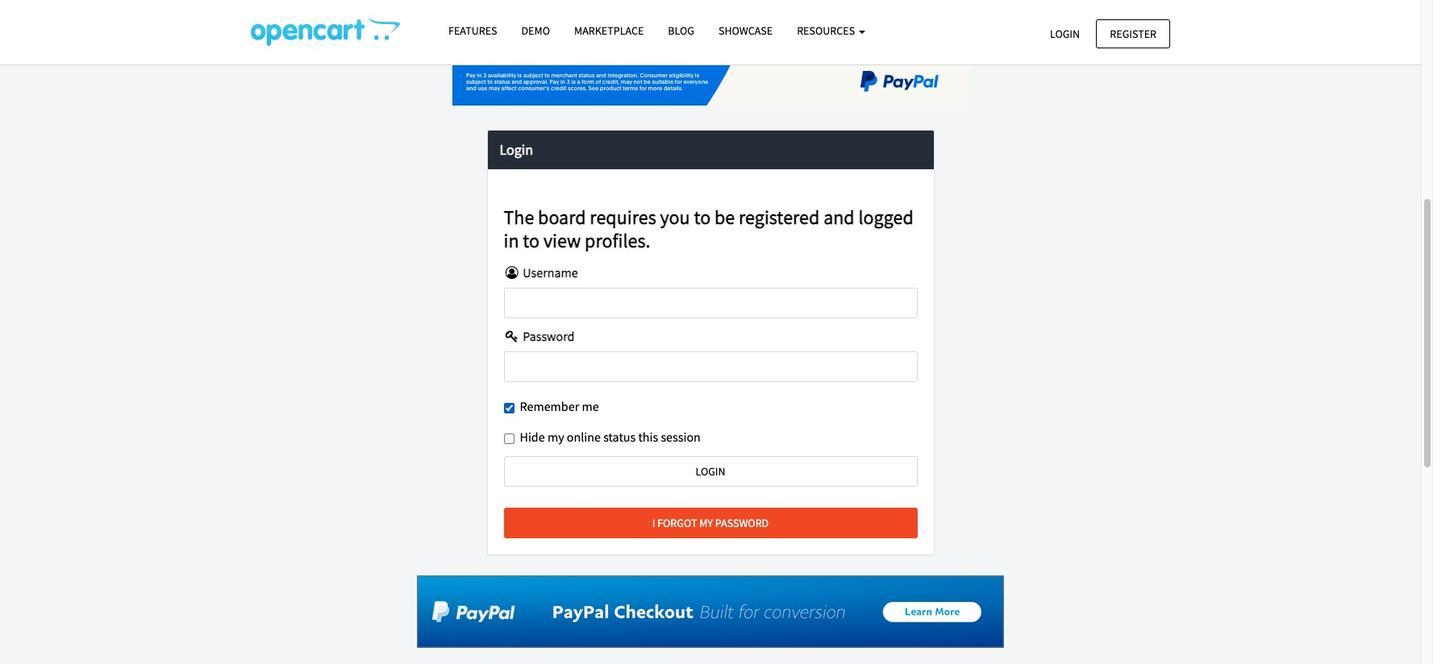 Task type: locate. For each thing, give the bounding box(es) containing it.
username
[[520, 265, 578, 281]]

paypal payment gateway image
[[453, 0, 969, 105], [417, 576, 1004, 649]]

hide
[[520, 429, 545, 446]]

None checkbox
[[504, 403, 514, 414], [504, 434, 514, 445], [504, 403, 514, 414], [504, 434, 514, 445]]

forgot
[[658, 516, 697, 531]]

profiles.
[[585, 228, 651, 253]]

1 vertical spatial paypal payment gateway image
[[417, 576, 1004, 649]]

demo link
[[509, 17, 562, 45]]

my
[[548, 429, 564, 446], [700, 516, 713, 531]]

demo
[[522, 23, 550, 38]]

register link
[[1097, 19, 1171, 48]]

this
[[638, 429, 658, 446]]

1 horizontal spatial my
[[700, 516, 713, 531]]

in
[[504, 228, 519, 253]]

0 vertical spatial login
[[1050, 26, 1080, 41]]

online
[[567, 429, 601, 446]]

login left the register
[[1050, 26, 1080, 41]]

be
[[715, 205, 735, 230]]

my right forgot
[[700, 516, 713, 531]]

login
[[1050, 26, 1080, 41], [500, 140, 533, 159]]

to
[[694, 205, 711, 230], [523, 228, 540, 253]]

0 horizontal spatial my
[[548, 429, 564, 446]]

view
[[544, 228, 581, 253]]

my right hide
[[548, 429, 564, 446]]

to right in
[[523, 228, 540, 253]]

showcase link
[[707, 17, 785, 45]]

0 vertical spatial paypal payment gateway image
[[453, 0, 969, 105]]

Username text field
[[504, 288, 918, 319]]

1 vertical spatial my
[[700, 516, 713, 531]]

0 horizontal spatial login
[[500, 140, 533, 159]]

to left be
[[694, 205, 711, 230]]

password
[[520, 328, 575, 345]]

blog link
[[656, 17, 707, 45]]

blog
[[668, 23, 695, 38]]

None submit
[[504, 457, 918, 487]]

and
[[824, 205, 855, 230]]

1 horizontal spatial to
[[694, 205, 711, 230]]

1 horizontal spatial login
[[1050, 26, 1080, 41]]

board
[[538, 205, 586, 230]]

login up the on the left of the page
[[500, 140, 533, 159]]

me
[[582, 398, 599, 414]]



Task type: describe. For each thing, give the bounding box(es) containing it.
Password password field
[[504, 351, 918, 382]]

i forgot my password link
[[504, 508, 918, 539]]

register
[[1110, 26, 1157, 41]]

resources
[[797, 23, 858, 38]]

status
[[604, 429, 636, 446]]

logged
[[859, 205, 914, 230]]

i
[[652, 516, 655, 531]]

features
[[449, 23, 497, 38]]

hide my online status this session
[[520, 429, 701, 446]]

requires
[[590, 205, 656, 230]]

1 vertical spatial login
[[500, 140, 533, 159]]

the
[[504, 205, 534, 230]]

0 vertical spatial my
[[548, 429, 564, 446]]

features link
[[436, 17, 509, 45]]

key image
[[504, 330, 520, 343]]

user circle o image
[[504, 267, 520, 280]]

marketplace link
[[562, 17, 656, 45]]

login link
[[1037, 19, 1094, 48]]

0 horizontal spatial to
[[523, 228, 540, 253]]

showcase
[[719, 23, 773, 38]]

registered
[[739, 205, 820, 230]]

session
[[661, 429, 701, 446]]

i forgot my password
[[652, 516, 769, 531]]

the board requires you to be registered and logged in to view profiles.
[[504, 205, 914, 253]]

you
[[660, 205, 690, 230]]

password
[[715, 516, 769, 531]]

remember me
[[520, 398, 599, 414]]

resources link
[[785, 17, 878, 45]]

remember
[[520, 398, 579, 414]]

marketplace
[[574, 23, 644, 38]]



Task type: vqa. For each thing, say whether or not it's contained in the screenshot.
the Released
no



